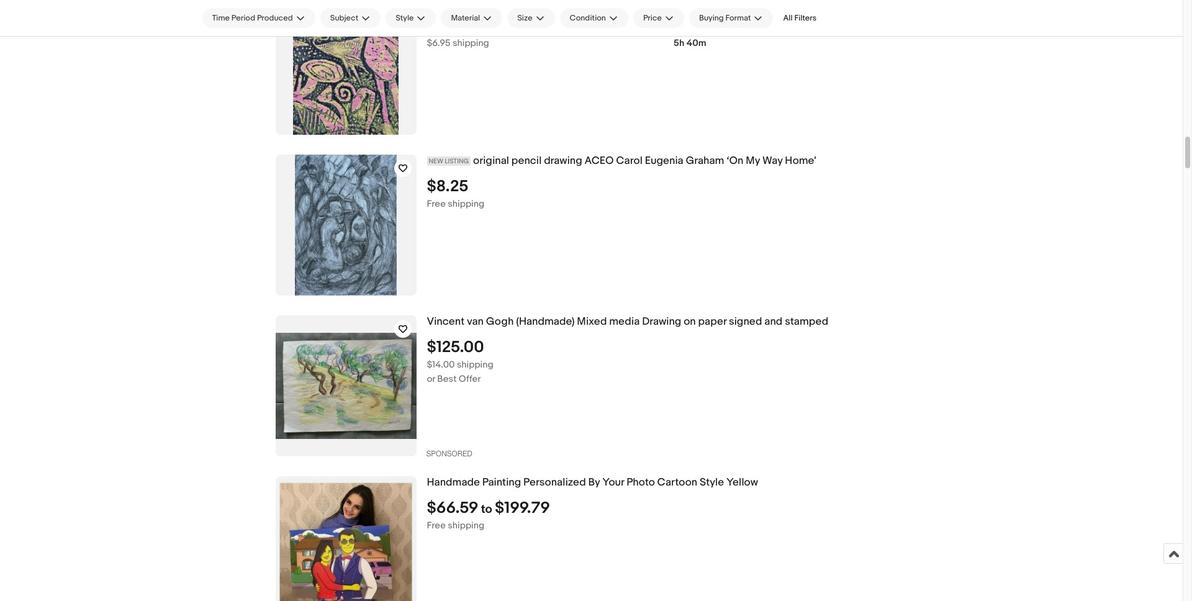 Task type: locate. For each thing, give the bounding box(es) containing it.
$66.59 to $199.79 free shipping
[[427, 499, 550, 532]]

aceo
[[585, 155, 614, 167]]

$66.59
[[427, 499, 479, 518]]

vincent van gogh (handmade) mixed media drawing on paper signed and stamped image
[[276, 333, 417, 439]]

free
[[427, 198, 446, 210], [427, 520, 446, 532]]

5h 40m
[[674, 37, 707, 49]]

filters
[[795, 13, 817, 23]]

free down $66.59
[[427, 520, 446, 532]]

buying format
[[699, 13, 751, 23]]

0 horizontal spatial style
[[396, 13, 414, 23]]

2 free from the top
[[427, 520, 446, 532]]

shipping down $124.95
[[453, 37, 489, 49]]

style left $124.95
[[396, 13, 414, 23]]

time period produced button
[[202, 8, 315, 28]]

new listing original pencil drawing aceo carol eugenia graham 'on my way home'
[[429, 155, 817, 167]]

'on
[[727, 155, 744, 167]]

1 free from the top
[[427, 198, 446, 210]]

period
[[232, 13, 255, 23]]

handmade painting personalized by your photo cartoon style yellow
[[427, 476, 759, 489]]

paper
[[699, 316, 727, 328]]

style left the yellow
[[700, 476, 724, 489]]

style
[[396, 13, 414, 23], [700, 476, 724, 489]]

and
[[765, 316, 783, 328]]

produced
[[257, 13, 293, 23]]

$199.79
[[495, 499, 550, 518]]

my
[[746, 155, 760, 167]]

gogh
[[486, 316, 514, 328]]

condition button
[[560, 8, 629, 28]]

style button
[[386, 8, 436, 28]]

shipping inside $8.25 free shipping
[[448, 198, 485, 210]]

drawing
[[544, 155, 583, 167]]

all
[[784, 13, 793, 23]]

shipping down $66.59
[[448, 520, 485, 532]]

photo
[[627, 476, 655, 489]]

material
[[451, 13, 480, 23]]

style inside dropdown button
[[396, 13, 414, 23]]

way
[[763, 155, 783, 167]]

shipping inside $125.00 $14.00 shipping or best offer
[[457, 359, 494, 371]]

$14.00
[[427, 359, 455, 371]]

price
[[643, 13, 662, 23]]

cartoon
[[658, 476, 698, 489]]

(handmade)
[[516, 316, 575, 328]]

0 vertical spatial free
[[427, 198, 446, 210]]

1 vertical spatial free
[[427, 520, 446, 532]]

home'
[[785, 155, 817, 167]]

drawing
[[642, 316, 682, 328]]

personalized
[[524, 476, 586, 489]]

0 vertical spatial style
[[396, 13, 414, 23]]

van
[[467, 316, 484, 328]]

price button
[[634, 8, 685, 28]]

shipping inside the $66.59 to $199.79 free shipping
[[448, 520, 485, 532]]

$125.00
[[427, 338, 484, 357]]

pencil
[[512, 155, 542, 167]]

$125.00 $14.00 shipping or best offer
[[427, 338, 494, 385]]

material button
[[441, 8, 503, 28]]

mixed
[[577, 316, 607, 328]]

offer
[[459, 373, 481, 385]]

free inside the $66.59 to $199.79 free shipping
[[427, 520, 446, 532]]

stamped
[[785, 316, 829, 328]]

shipping up offer
[[457, 359, 494, 371]]

buying
[[699, 13, 724, 23]]

0
[[674, 20, 680, 32]]

new
[[429, 157, 443, 165]]

free down $8.25
[[427, 198, 446, 210]]

all filters
[[784, 13, 817, 23]]

1 horizontal spatial style
[[700, 476, 724, 489]]

shipping down $8.25
[[448, 198, 485, 210]]

1 vertical spatial style
[[700, 476, 724, 489]]

shipping
[[453, 37, 489, 49], [448, 198, 485, 210], [457, 359, 494, 371], [448, 520, 485, 532]]

time period produced
[[212, 13, 293, 23]]

handmade painting personalized by your photo cartoon style yellow link
[[427, 476, 1045, 489]]

signed  1965  "the dawn" by sergio gonzales torero 86/100 image
[[293, 0, 399, 135]]

vincent
[[427, 316, 465, 328]]



Task type: describe. For each thing, give the bounding box(es) containing it.
vincent van gogh (handmade) mixed media drawing on paper signed and stamped
[[427, 316, 829, 328]]

shipping inside the 0 bids $6.95 shipping
[[453, 37, 489, 49]]

listing
[[445, 157, 469, 165]]

size button
[[508, 8, 555, 28]]

$8.25 free shipping
[[427, 177, 485, 210]]

best
[[438, 373, 457, 385]]

on
[[684, 316, 696, 328]]

eugenia
[[645, 155, 684, 167]]

or
[[427, 373, 435, 385]]

sponsored
[[426, 450, 473, 458]]

size
[[518, 13, 533, 23]]

graham
[[686, 155, 725, 167]]

condition
[[570, 13, 606, 23]]

all filters button
[[779, 8, 822, 28]]

to
[[481, 502, 492, 517]]

tap to watch item - signed  1965  "the dawn" by sergio gonzales torero 86/100 image
[[394, 0, 412, 16]]

original pencil drawing aceo carol eugenia graham 'on my way home' image
[[295, 155, 397, 296]]

painting
[[482, 476, 521, 489]]

$124.95
[[427, 16, 483, 35]]

free inside $8.25 free shipping
[[427, 198, 446, 210]]

your
[[603, 476, 625, 489]]

subject
[[330, 13, 359, 23]]

signed
[[729, 316, 763, 328]]

time
[[212, 13, 230, 23]]

5h
[[674, 37, 685, 49]]

by
[[589, 476, 600, 489]]

carol
[[616, 155, 643, 167]]

handmade
[[427, 476, 480, 489]]

media
[[610, 316, 640, 328]]

original
[[473, 155, 509, 167]]

$6.95
[[427, 37, 451, 49]]

buying format button
[[690, 8, 774, 28]]

40m
[[687, 37, 707, 49]]

format
[[726, 13, 751, 23]]

0 bids $6.95 shipping
[[427, 20, 700, 49]]

vincent van gogh (handmade) mixed media drawing on paper signed and stamped link
[[427, 316, 1045, 328]]

subject button
[[320, 8, 381, 28]]

bids
[[682, 20, 700, 32]]

yellow
[[727, 476, 759, 489]]

$8.25
[[427, 177, 469, 196]]

handmade painting personalized by your photo cartoon style yellow image
[[276, 480, 417, 601]]



Task type: vqa. For each thing, say whether or not it's contained in the screenshot.
$124.95
yes



